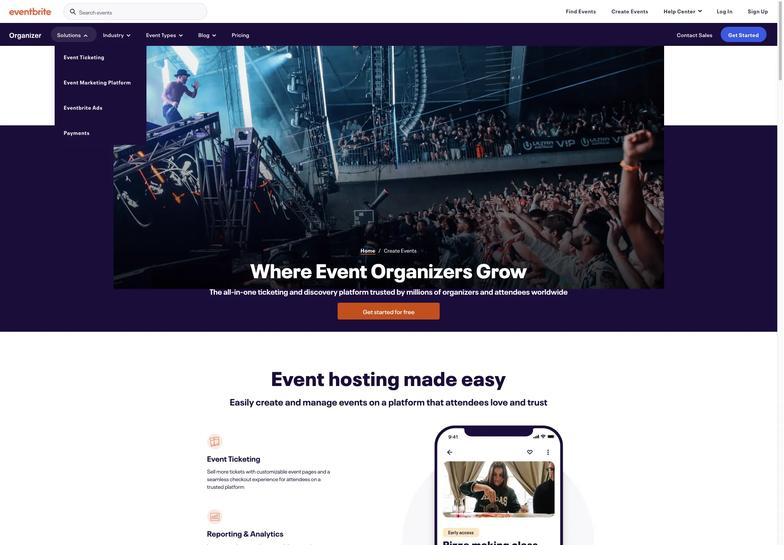 Task type: describe. For each thing, give the bounding box(es) containing it.
tickets
[[230, 467, 245, 475]]

worldwide
[[532, 286, 568, 297]]

grow
[[477, 258, 527, 284]]

events inside home / create events where event organizers grow the all-in-one ticketing and discovery platform trusted by millions of organizers and attendees worldwide
[[401, 247, 417, 254]]

up
[[762, 7, 769, 15]]

platform
[[108, 78, 131, 86]]

hosting
[[329, 366, 400, 392]]

trust
[[528, 395, 548, 408]]

on inside event hosting made easy easily create and manage events on a platform that attendees love and trust
[[369, 395, 380, 408]]

contact sales
[[677, 31, 713, 38]]

and inside event ticketing sell more tickets with customizable event pages and a seamless checkout experience for attendees on a trusted platform
[[318, 467, 326, 475]]

free
[[404, 307, 415, 316]]

checkout
[[230, 475, 252, 483]]

get started for free
[[363, 307, 415, 316]]

and down grow
[[481, 286, 494, 297]]

event ticketing sell more tickets with customizable event pages and a seamless checkout experience for attendees on a trusted platform
[[207, 453, 330, 490]]

events for create events
[[631, 7, 649, 15]]

of
[[434, 286, 441, 297]]

love
[[491, 395, 508, 408]]

find
[[566, 7, 578, 15]]

log in link
[[711, 3, 739, 18]]

event marketing platform link
[[64, 75, 137, 88]]

started for get
[[740, 31, 760, 38]]

get
[[729, 31, 738, 38]]

ads
[[93, 103, 103, 111]]

contact sales link
[[675, 27, 716, 42]]

sell
[[207, 467, 216, 475]]

millions
[[407, 286, 433, 297]]

ticketing for event ticketing
[[80, 53, 105, 60]]

home
[[361, 247, 376, 254]]

eventbrite
[[64, 103, 91, 111]]

ticketing for event ticketing sell more tickets with customizable event pages and a seamless checkout experience for attendees on a trusted platform
[[229, 453, 261, 464]]

event inside home / create events where event organizers grow the all-in-one ticketing and discovery platform trusted by millions of organizers and attendees worldwide
[[316, 258, 367, 284]]

attendees inside event ticketing sell more tickets with customizable event pages and a seamless checkout experience for attendees on a trusted platform
[[287, 475, 310, 483]]

a for hosting
[[382, 395, 387, 408]]

get started
[[729, 31, 760, 38]]

events inside event hosting made easy easily create and manage events on a platform that attendees love and trust
[[339, 395, 368, 408]]

event for event types
[[146, 31, 161, 38]]

and right create
[[285, 395, 301, 408]]

experience
[[253, 475, 278, 483]]

manage
[[303, 395, 338, 408]]

solutions
[[57, 31, 81, 38]]

trusted inside event ticketing sell more tickets with customizable event pages and a seamless checkout experience for attendees on a trusted platform
[[207, 483, 224, 490]]

get started for free link
[[338, 303, 440, 320]]

by
[[397, 286, 405, 297]]

event ticketing
[[64, 53, 105, 60]]

for inside "button"
[[395, 307, 403, 316]]

where
[[251, 258, 312, 284]]

find events
[[566, 7, 597, 15]]

submenu element
[[55, 44, 146, 145]]

seamless
[[207, 475, 229, 483]]

in
[[728, 7, 733, 15]]

eventbrite ads
[[64, 103, 103, 111]]

types
[[162, 31, 176, 38]]

sign up
[[749, 7, 769, 15]]

reporting
[[207, 528, 242, 539]]

event for event marketing platform
[[64, 78, 79, 86]]

phone showing an event listing page of eventbrite. the event is about a pizza making class, and there is a woman making a pizza. image
[[384, 423, 613, 546]]

payments
[[64, 128, 90, 136]]

1 horizontal spatial create
[[612, 7, 630, 15]]

event for event ticketing sell more tickets with customizable event pages and a seamless checkout experience for attendees on a trusted platform
[[207, 453, 227, 464]]

get
[[363, 307, 373, 316]]

easily
[[230, 395, 254, 408]]

search
[[79, 8, 96, 16]]

create
[[256, 395, 284, 408]]

pricing link
[[229, 27, 252, 42]]

log in
[[717, 7, 733, 15]]

a for ticketing
[[327, 467, 330, 475]]

ticketing
[[258, 286, 288, 297]]

platform inside home / create events where event organizers grow the all-in-one ticketing and discovery platform trusted by millions of organizers and attendees worldwide
[[339, 286, 369, 297]]

event marketing platform
[[64, 78, 131, 86]]

blog
[[198, 31, 210, 38]]

customizable
[[257, 467, 288, 475]]

 image for event ticketing
[[207, 434, 223, 450]]

organizer
[[9, 29, 42, 39]]

event ticketing link
[[64, 50, 137, 63]]



Task type: locate. For each thing, give the bounding box(es) containing it.
eventbrite ads link
[[64, 101, 137, 114]]

and
[[290, 286, 303, 297], [481, 286, 494, 297], [285, 395, 301, 408], [510, 395, 526, 408], [318, 467, 326, 475]]

event hosting made easy easily create and manage events on a platform that attendees love and trust
[[230, 366, 548, 408]]

2 horizontal spatial a
[[382, 395, 387, 408]]

0 horizontal spatial platform
[[225, 483, 245, 490]]

for left free
[[395, 307, 403, 316]]

events down hosting
[[339, 395, 368, 408]]

easy
[[462, 366, 507, 392]]

0 vertical spatial create
[[612, 7, 630, 15]]

events
[[579, 7, 597, 15], [631, 7, 649, 15], [401, 247, 417, 254]]

0 vertical spatial for
[[395, 307, 403, 316]]

in-
[[234, 286, 244, 297]]

more
[[217, 467, 229, 475]]

0 horizontal spatial on
[[311, 475, 317, 483]]

pricing
[[232, 31, 250, 38]]

platform left that
[[389, 395, 425, 408]]

0 vertical spatial ticketing
[[80, 53, 105, 60]]

0 horizontal spatial a
[[318, 475, 321, 483]]

event up the discovery
[[316, 258, 367, 284]]

ticketing up the with at the bottom
[[229, 453, 261, 464]]

organizers
[[371, 258, 473, 284]]

0 horizontal spatial create
[[384, 247, 400, 254]]

event left the types on the left top
[[146, 31, 161, 38]]

sign
[[749, 7, 760, 15]]

secondary organizer element
[[0, 23, 778, 145]]

1 horizontal spatial events
[[579, 7, 597, 15]]

trusted
[[370, 286, 396, 297], [207, 483, 224, 490]]

 image for reporting & analytics
[[207, 510, 223, 525]]

1 horizontal spatial platform
[[339, 286, 369, 297]]

2 horizontal spatial platform
[[389, 395, 425, 408]]

get started link
[[721, 27, 767, 42]]

event
[[289, 467, 301, 475]]

 image up 'sell'
[[207, 434, 223, 450]]

event up more
[[207, 453, 227, 464]]

center
[[678, 7, 696, 15]]

create events
[[612, 7, 649, 15]]

on right "event"
[[311, 475, 317, 483]]

started inside secondary organizer element
[[740, 31, 760, 38]]

&
[[244, 528, 249, 539]]

for
[[395, 307, 403, 316], [279, 475, 286, 483]]

platform inside event hosting made easy easily create and manage events on a platform that attendees love and trust
[[389, 395, 425, 408]]

0 vertical spatial attendees
[[495, 286, 530, 297]]

1 horizontal spatial on
[[369, 395, 380, 408]]

2 vertical spatial attendees
[[287, 475, 310, 483]]

0 horizontal spatial started
[[374, 307, 394, 316]]

a inside event hosting made easy easily create and manage events on a platform that attendees love and trust
[[382, 395, 387, 408]]

1 vertical spatial on
[[311, 475, 317, 483]]

organizers
[[443, 286, 479, 297]]

on
[[369, 395, 380, 408], [311, 475, 317, 483]]

help
[[664, 7, 677, 15]]

0 horizontal spatial events
[[401, 247, 417, 254]]

create
[[612, 7, 630, 15], [384, 247, 400, 254]]

log
[[717, 7, 727, 15]]

search events button
[[64, 3, 207, 20]]

0 horizontal spatial for
[[279, 475, 286, 483]]

eventbrite image
[[9, 8, 51, 15]]

payments link
[[64, 126, 137, 139]]

attendees down easy
[[446, 395, 489, 408]]

1  image from the top
[[207, 434, 223, 450]]

1 vertical spatial platform
[[389, 395, 425, 408]]

/
[[379, 247, 381, 254]]

help center
[[664, 7, 696, 15]]

1 vertical spatial for
[[279, 475, 286, 483]]

event down solutions
[[64, 53, 79, 60]]

trusted down 'sell'
[[207, 483, 224, 490]]

and right ticketing
[[290, 286, 303, 297]]

events left help
[[631, 7, 649, 15]]

trusted left by at the bottom right
[[370, 286, 396, 297]]

 image up the reporting
[[207, 510, 223, 525]]

contact
[[677, 31, 698, 38]]

events up "organizers"
[[401, 247, 417, 254]]

2  image from the top
[[207, 510, 223, 525]]

made
[[404, 366, 458, 392]]

for left "event"
[[279, 475, 286, 483]]

the
[[210, 286, 222, 297]]

find events link
[[560, 3, 603, 18]]

with
[[246, 467, 256, 475]]

all-
[[224, 286, 234, 297]]

1 vertical spatial attendees
[[446, 395, 489, 408]]

event inside event ticketing sell more tickets with customizable event pages and a seamless checkout experience for attendees on a trusted platform
[[207, 453, 227, 464]]

ticketing inside event ticketing sell more tickets with customizable event pages and a seamless checkout experience for attendees on a trusted platform
[[229, 453, 261, 464]]

attendees inside home / create events where event organizers grow the all-in-one ticketing and discovery platform trusted by millions of organizers and attendees worldwide
[[495, 286, 530, 297]]

for inside event ticketing sell more tickets with customizable event pages and a seamless checkout experience for attendees on a trusted platform
[[279, 475, 286, 483]]

platform up get
[[339, 286, 369, 297]]

attendees
[[495, 286, 530, 297], [446, 395, 489, 408], [287, 475, 310, 483]]

reporting & analytics
[[207, 528, 284, 539]]

events right the find
[[579, 7, 597, 15]]

1 horizontal spatial attendees
[[446, 395, 489, 408]]

1 vertical spatial  image
[[207, 510, 223, 525]]

get started for free button
[[338, 303, 440, 320]]

event for event hosting made easy easily create and manage events on a platform that attendees love and trust
[[271, 366, 325, 392]]

search events
[[79, 8, 112, 16]]

events inside button
[[97, 8, 112, 16]]

trusted inside home / create events where event organizers grow the all-in-one ticketing and discovery platform trusted by millions of organizers and attendees worldwide
[[370, 286, 396, 297]]

1 vertical spatial create
[[384, 247, 400, 254]]

create events link
[[606, 3, 655, 18]]

1 vertical spatial trusted
[[207, 483, 224, 490]]

event for event ticketing
[[64, 53, 79, 60]]

event up the manage
[[271, 366, 325, 392]]

pages
[[302, 467, 317, 475]]

events for find events
[[579, 7, 597, 15]]

1 horizontal spatial ticketing
[[229, 453, 261, 464]]

1 vertical spatial ticketing
[[229, 453, 261, 464]]

platform down tickets
[[225, 483, 245, 490]]

sales
[[699, 31, 713, 38]]

1 horizontal spatial started
[[740, 31, 760, 38]]

event left marketing
[[64, 78, 79, 86]]

and right pages
[[318, 467, 326, 475]]

2 horizontal spatial attendees
[[495, 286, 530, 297]]

events
[[97, 8, 112, 16], [339, 395, 368, 408]]

0 horizontal spatial ticketing
[[80, 53, 105, 60]]

events right search
[[97, 8, 112, 16]]

0 vertical spatial  image
[[207, 434, 223, 450]]

1 horizontal spatial a
[[327, 467, 330, 475]]

event inside event hosting made easy easily create and manage events on a platform that attendees love and trust
[[271, 366, 325, 392]]

ticketing up marketing
[[80, 53, 105, 60]]

event types
[[146, 31, 176, 38]]

0 vertical spatial trusted
[[370, 286, 396, 297]]

2 horizontal spatial events
[[631, 7, 649, 15]]

0 vertical spatial started
[[740, 31, 760, 38]]

on down hosting
[[369, 395, 380, 408]]

home link
[[361, 247, 376, 255]]

and right love
[[510, 395, 526, 408]]

1 horizontal spatial events
[[339, 395, 368, 408]]

1 vertical spatial events
[[339, 395, 368, 408]]

ticketing inside event ticketing link
[[80, 53, 105, 60]]

sign up link
[[742, 3, 775, 18]]

that
[[427, 395, 444, 408]]

1 horizontal spatial trusted
[[370, 286, 396, 297]]

0 vertical spatial platform
[[339, 286, 369, 297]]

0 vertical spatial events
[[97, 8, 112, 16]]

discovery
[[304, 286, 338, 297]]

attendees right the experience
[[287, 475, 310, 483]]

create inside home / create events where event organizers grow the all-in-one ticketing and discovery platform trusted by millions of organizers and attendees worldwide
[[384, 247, 400, 254]]

attendees down grow
[[495, 286, 530, 297]]

platform
[[339, 286, 369, 297], [389, 395, 425, 408], [225, 483, 245, 490]]

started inside "button"
[[374, 307, 394, 316]]

0 vertical spatial on
[[369, 395, 380, 408]]

home / create events where event organizers grow the all-in-one ticketing and discovery platform trusted by millions of organizers and attendees worldwide
[[210, 247, 568, 297]]

industry
[[103, 31, 124, 38]]

platform inside event ticketing sell more tickets with customizable event pages and a seamless checkout experience for attendees on a trusted platform
[[225, 483, 245, 490]]

attendees inside event hosting made easy easily create and manage events on a platform that attendees love and trust
[[446, 395, 489, 408]]

1 horizontal spatial for
[[395, 307, 403, 316]]

marketing
[[80, 78, 107, 86]]

0 horizontal spatial events
[[97, 8, 112, 16]]

one
[[244, 286, 257, 297]]

on inside event ticketing sell more tickets with customizable event pages and a seamless checkout experience for attendees on a trusted platform
[[311, 475, 317, 483]]

2 vertical spatial platform
[[225, 483, 245, 490]]

0 horizontal spatial attendees
[[287, 475, 310, 483]]

analytics
[[250, 528, 284, 539]]

1 vertical spatial started
[[374, 307, 394, 316]]

started for get
[[374, 307, 394, 316]]

 image
[[207, 434, 223, 450], [207, 510, 223, 525]]

event
[[146, 31, 161, 38], [64, 53, 79, 60], [64, 78, 79, 86], [316, 258, 367, 284], [271, 366, 325, 392], [207, 453, 227, 464]]

a
[[382, 395, 387, 408], [327, 467, 330, 475], [318, 475, 321, 483]]

0 horizontal spatial trusted
[[207, 483, 224, 490]]



Task type: vqa. For each thing, say whether or not it's contained in the screenshot.
the bottommost attendees
yes



